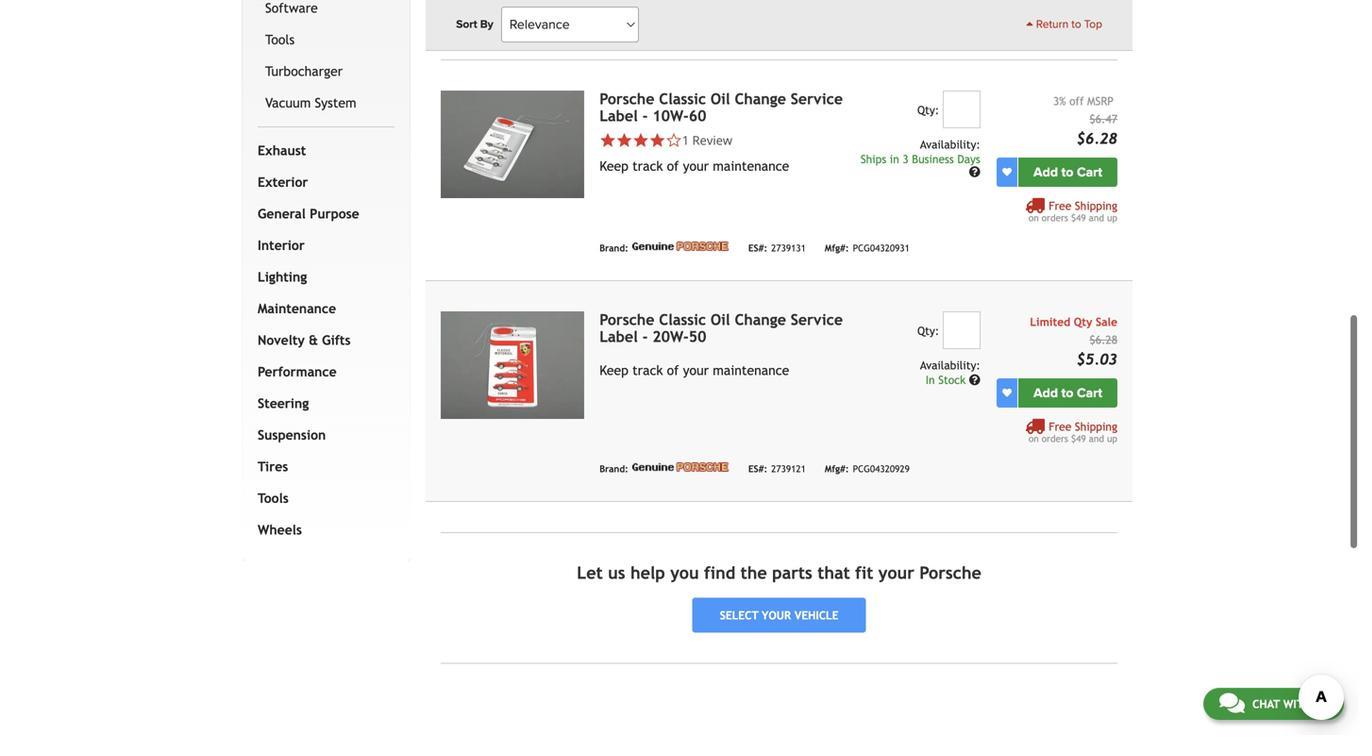 Task type: locate. For each thing, give the bounding box(es) containing it.
label for porsche classic oil change service label - 10w-60
[[600, 107, 638, 125]]

keep track of your maintenance
[[600, 159, 789, 174], [600, 363, 789, 378]]

2 mfg#: from the top
[[825, 463, 849, 474]]

0 vertical spatial orders
[[1042, 212, 1068, 223]]

2 es#: from the top
[[748, 463, 767, 474]]

add to cart button
[[1018, 158, 1118, 187], [1018, 379, 1118, 408]]

0 vertical spatial oil
[[711, 90, 730, 108]]

to
[[1072, 17, 1081, 31], [1061, 164, 1074, 180], [1061, 385, 1074, 401]]

days
[[957, 153, 980, 166]]

1 keep from the top
[[600, 159, 628, 174]]

cart for add to wish list icon
[[1077, 164, 1102, 180]]

to down "limited qty sale $6.28 $5.03"
[[1061, 385, 1074, 401]]

$6.28 down sale
[[1090, 333, 1118, 347]]

0 vertical spatial question circle image
[[969, 166, 980, 178]]

1 change from the top
[[735, 90, 786, 108]]

shipping
[[1075, 199, 1118, 212], [1075, 420, 1118, 433]]

1 cart from the top
[[1077, 164, 1102, 180]]

service inside porsche classic oil change service label - 20w-50
[[791, 311, 843, 329]]

1 service from the top
[[791, 90, 843, 108]]

availability: for porsche classic oil change service label - 20w-50
[[920, 359, 980, 372]]

genuine porsche - corporate logo image
[[632, 242, 729, 251], [632, 463, 729, 472]]

add right add to wish list icon
[[1034, 164, 1058, 180]]

0 vertical spatial shipping
[[1075, 199, 1118, 212]]

0 vertical spatial free
[[1049, 199, 1072, 212]]

0 vertical spatial tools link
[[261, 24, 391, 56]]

1 vertical spatial service
[[791, 311, 843, 329]]

2 change from the top
[[735, 311, 786, 329]]

1 vertical spatial oil
[[711, 311, 730, 329]]

tools link
[[261, 24, 391, 56], [254, 483, 391, 514]]

2 add to cart button from the top
[[1018, 379, 1118, 408]]

your
[[683, 159, 709, 174], [683, 363, 709, 378], [878, 563, 914, 583], [762, 609, 791, 622]]

1 track from the top
[[632, 159, 663, 174]]

1 review link down porsche classic oil change service label - 10w-60
[[600, 132, 843, 149]]

1 qty: from the top
[[917, 103, 939, 117]]

keep track of your maintenance down 50
[[600, 363, 789, 378]]

1 vertical spatial orders
[[1042, 433, 1068, 444]]

-
[[642, 107, 648, 125], [642, 328, 648, 346]]

to for add to wish list icon
[[1061, 164, 1074, 180]]

add to cart for add to wish list icon add to cart button
[[1034, 164, 1102, 180]]

1 oil from the top
[[711, 90, 730, 108]]

1 $49 from the top
[[1071, 212, 1086, 223]]

change right 50
[[735, 311, 786, 329]]

star image
[[600, 132, 616, 149], [616, 132, 633, 149], [633, 132, 649, 149]]

to down 3% off msrp $6.47 $6.28
[[1061, 164, 1074, 180]]

3 brand: from the top
[[600, 463, 628, 474]]

0 vertical spatial tools
[[265, 32, 295, 47]]

change for 50
[[735, 311, 786, 329]]

0 vertical spatial brand:
[[600, 22, 628, 32]]

0 vertical spatial and
[[1089, 212, 1104, 223]]

0 vertical spatial mfg#:
[[825, 242, 849, 253]]

2 question circle image from the top
[[969, 374, 980, 386]]

change inside porsche classic oil change service label - 20w-50
[[735, 311, 786, 329]]

vacuum system
[[265, 95, 356, 110]]

1 vertical spatial free shipping on orders $49 and up
[[1029, 420, 1118, 444]]

maintenance down review on the right of the page
[[713, 159, 789, 174]]

track down 20w-
[[632, 363, 663, 378]]

oil right 60
[[711, 90, 730, 108]]

1 review link down 60
[[682, 132, 732, 149]]

2 cart from the top
[[1077, 385, 1102, 401]]

1 mfg#: from the top
[[825, 242, 849, 253]]

1 vertical spatial brand:
[[600, 242, 628, 253]]

- for 10w-
[[642, 107, 648, 125]]

add to cart down 3% off msrp $6.47 $6.28
[[1034, 164, 1102, 180]]

20w-
[[652, 328, 689, 346]]

1 vertical spatial keep track of your maintenance
[[600, 363, 789, 378]]

cart down 3% off msrp $6.47 $6.28
[[1077, 164, 1102, 180]]

1 vertical spatial $49
[[1071, 433, 1086, 444]]

1 vertical spatial qty:
[[917, 324, 939, 338]]

maintenance for 50
[[713, 363, 789, 378]]

porsche for 10w-
[[600, 90, 655, 108]]

2 of from the top
[[667, 363, 679, 378]]

in
[[890, 153, 899, 166]]

1 shipping from the top
[[1075, 199, 1118, 212]]

1 genuine porsche - corporate logo image from the top
[[632, 242, 729, 251]]

add to wish list image
[[1002, 168, 1012, 177]]

0 vertical spatial add to cart button
[[1018, 158, 1118, 187]]

0 vertical spatial keep track of your maintenance
[[600, 159, 789, 174]]

es#:
[[748, 242, 767, 253], [748, 463, 767, 474]]

2 maintenance from the top
[[713, 363, 789, 378]]

1 add to cart from the top
[[1034, 164, 1102, 180]]

2 brand: from the top
[[600, 242, 628, 253]]

1 vertical spatial of
[[667, 363, 679, 378]]

cart
[[1077, 164, 1102, 180], [1077, 385, 1102, 401]]

0 vertical spatial free shipping on orders $49 and up
[[1029, 199, 1118, 223]]

track down star image
[[632, 159, 663, 174]]

1 vertical spatial and
[[1089, 433, 1104, 444]]

of down 20w-
[[667, 363, 679, 378]]

oil inside porsche classic oil change service label - 20w-50
[[711, 311, 730, 329]]

1 vertical spatial track
[[632, 363, 663, 378]]

classic inside porsche classic oil change service label - 10w-60
[[659, 90, 706, 108]]

the
[[741, 563, 767, 583]]

3% off msrp $6.47 $6.28
[[1053, 95, 1118, 147]]

- inside porsche classic oil change service label - 10w-60
[[642, 107, 648, 125]]

find
[[704, 563, 735, 583]]

- left 20w-
[[642, 328, 648, 346]]

keep for porsche classic oil change service label - 20w-50
[[600, 363, 628, 378]]

service inside porsche classic oil change service label - 10w-60
[[791, 90, 843, 108]]

1 availability: from the top
[[920, 138, 980, 151]]

exterior
[[258, 174, 308, 190]]

change right 60
[[735, 90, 786, 108]]

free shipping on orders $49 and up down 3% off msrp $6.47 $6.28
[[1029, 199, 1118, 223]]

1 vertical spatial availability:
[[920, 359, 980, 372]]

1 vertical spatial add to cart button
[[1018, 379, 1118, 408]]

availability:
[[920, 138, 980, 151], [920, 359, 980, 372]]

turbocharger
[[265, 64, 343, 79]]

1 vertical spatial shipping
[[1075, 420, 1118, 433]]

change inside porsche classic oil change service label - 10w-60
[[735, 90, 786, 108]]

question circle image right stock
[[969, 374, 980, 386]]

1 question circle image from the top
[[969, 166, 980, 178]]

$49
[[1071, 212, 1086, 223], [1071, 433, 1086, 444]]

add to cart button down '$5.03' on the right of the page
[[1018, 379, 1118, 408]]

0 vertical spatial $6.28
[[1077, 130, 1118, 147]]

0 vertical spatial classic
[[659, 90, 706, 108]]

2 $49 from the top
[[1071, 433, 1086, 444]]

to left top
[[1072, 17, 1081, 31]]

keep track of your maintenance down 1
[[600, 159, 789, 174]]

1 review link
[[600, 132, 843, 149], [682, 132, 732, 149]]

novelty
[[258, 333, 305, 348]]

porsche for 20w-
[[600, 311, 655, 329]]

1 vertical spatial up
[[1107, 433, 1118, 444]]

1 vertical spatial tools
[[258, 491, 289, 506]]

add right add to wish list image
[[1034, 385, 1058, 401]]

1 add to cart button from the top
[[1018, 158, 1118, 187]]

maintenance down porsche classic oil change service label - 20w-50 link
[[713, 363, 789, 378]]

chat with us link
[[1203, 688, 1344, 720]]

0 vertical spatial genuine porsche - corporate logo image
[[632, 242, 729, 251]]

2 oil from the top
[[711, 311, 730, 329]]

label
[[600, 107, 638, 125], [600, 328, 638, 346]]

add for add to wish list image
[[1034, 385, 1058, 401]]

change
[[735, 90, 786, 108], [735, 311, 786, 329]]

1 - from the top
[[642, 107, 648, 125]]

porsche up star image
[[600, 90, 655, 108]]

up
[[1107, 212, 1118, 223], [1107, 433, 1118, 444]]

0 vertical spatial on
[[1029, 212, 1039, 223]]

porsche classic oil change service label - 20w-50
[[600, 311, 843, 346]]

es#: 2739131
[[748, 242, 806, 253]]

1 keep track of your maintenance from the top
[[600, 159, 789, 174]]

mfg#: left the pcg04320931
[[825, 242, 849, 253]]

tools down tires
[[258, 491, 289, 506]]

of down empty star image
[[667, 159, 679, 174]]

0 vertical spatial change
[[735, 90, 786, 108]]

2 keep from the top
[[600, 363, 628, 378]]

cart down '$5.03' on the right of the page
[[1077, 385, 1102, 401]]

1 vertical spatial on
[[1029, 433, 1039, 444]]

1 classic from the top
[[659, 90, 706, 108]]

qty: up 'in'
[[917, 324, 939, 338]]

2 vertical spatial brand:
[[600, 463, 628, 474]]

1 vertical spatial question circle image
[[969, 374, 980, 386]]

sort
[[456, 17, 477, 31]]

0 vertical spatial add
[[1034, 164, 1058, 180]]

empty star image
[[666, 132, 682, 149]]

1 label from the top
[[600, 107, 638, 125]]

0 vertical spatial to
[[1072, 17, 1081, 31]]

2 add from the top
[[1034, 385, 1058, 401]]

0 vertical spatial es#:
[[748, 242, 767, 253]]

0 vertical spatial cart
[[1077, 164, 1102, 180]]

1 vertical spatial free
[[1049, 420, 1072, 433]]

tools for tools link to the top
[[265, 32, 295, 47]]

oil
[[711, 90, 730, 108], [711, 311, 730, 329]]

tools link up "turbocharger"
[[261, 24, 391, 56]]

2 vertical spatial to
[[1061, 385, 1074, 401]]

&
[[309, 333, 318, 348]]

porsche classic oil change service label - 20w-50 link
[[600, 311, 843, 346]]

free down "limited qty sale $6.28 $5.03"
[[1049, 420, 1072, 433]]

question circle image
[[969, 166, 980, 178], [969, 374, 980, 386]]

1 vertical spatial es#:
[[748, 463, 767, 474]]

0 vertical spatial label
[[600, 107, 638, 125]]

0 vertical spatial qty:
[[917, 103, 939, 117]]

chat
[[1252, 697, 1280, 711]]

1 vertical spatial porsche
[[600, 311, 655, 329]]

qty: for porsche classic oil change service label - 10w-60
[[917, 103, 939, 117]]

exhaust
[[258, 143, 306, 158]]

keep track of your maintenance for 20w-
[[600, 363, 789, 378]]

1 vertical spatial label
[[600, 328, 638, 346]]

0 vertical spatial maintenance
[[713, 159, 789, 174]]

brand:
[[600, 22, 628, 32], [600, 242, 628, 253], [600, 463, 628, 474]]

oil inside porsche classic oil change service label - 10w-60
[[711, 90, 730, 108]]

0 vertical spatial service
[[791, 90, 843, 108]]

es#: left 2739121
[[748, 463, 767, 474]]

- inside porsche classic oil change service label - 20w-50
[[642, 328, 648, 346]]

0 vertical spatial porsche
[[600, 90, 655, 108]]

3
[[903, 153, 909, 166]]

business
[[912, 153, 954, 166]]

add to cart down '$5.03' on the right of the page
[[1034, 385, 1102, 401]]

2 shipping from the top
[[1075, 420, 1118, 433]]

suspension link
[[254, 419, 391, 451]]

- left 10w-
[[642, 107, 648, 125]]

1 es#: from the top
[[748, 242, 767, 253]]

porsche right fit at the bottom
[[920, 563, 981, 583]]

2 service from the top
[[791, 311, 843, 329]]

oil right 50
[[711, 311, 730, 329]]

label inside porsche classic oil change service label - 20w-50
[[600, 328, 638, 346]]

and
[[1089, 212, 1104, 223], [1089, 433, 1104, 444]]

brand: for porsche classic oil change service label - 20w-50
[[600, 463, 628, 474]]

0 vertical spatial add to cart
[[1034, 164, 1102, 180]]

of for 20w-
[[667, 363, 679, 378]]

es#: for 60
[[748, 242, 767, 253]]

shipping down 3% off msrp $6.47 $6.28
[[1075, 199, 1118, 212]]

2 label from the top
[[600, 328, 638, 346]]

2 availability: from the top
[[920, 359, 980, 372]]

0 vertical spatial $49
[[1071, 212, 1086, 223]]

question circle image down days
[[969, 166, 980, 178]]

free down 3% off msrp $6.47 $6.28
[[1049, 199, 1072, 212]]

that
[[818, 563, 850, 583]]

add to cart button down 3% off msrp $6.47 $6.28
[[1018, 158, 1118, 187]]

return
[[1036, 17, 1069, 31]]

2 - from the top
[[642, 328, 648, 346]]

1 add from the top
[[1034, 164, 1058, 180]]

let
[[577, 563, 603, 583]]

shipping down '$5.03' on the right of the page
[[1075, 420, 1118, 433]]

tools inside engine subcategories element
[[265, 32, 295, 47]]

label left 20w-
[[600, 328, 638, 346]]

tools link up the "wheels"
[[254, 483, 391, 514]]

qty: for porsche classic oil change service label - 20w-50
[[917, 324, 939, 338]]

1 vertical spatial mfg#:
[[825, 463, 849, 474]]

mfg#: for porsche classic oil change service label - 10w-60
[[825, 242, 849, 253]]

0 vertical spatial track
[[632, 159, 663, 174]]

es#: left the 2739131
[[748, 242, 767, 253]]

orders
[[1042, 212, 1068, 223], [1042, 433, 1068, 444]]

free shipping on orders $49 and up
[[1029, 199, 1118, 223], [1029, 420, 1118, 444]]

label left 10w-
[[600, 107, 638, 125]]

2 qty: from the top
[[917, 324, 939, 338]]

vacuum
[[265, 95, 311, 110]]

1 vertical spatial to
[[1061, 164, 1074, 180]]

availability: up stock
[[920, 359, 980, 372]]

free shipping on orders $49 and up down '$5.03' on the right of the page
[[1029, 420, 1118, 444]]

add to cart
[[1034, 164, 1102, 180], [1034, 385, 1102, 401]]

2 track from the top
[[632, 363, 663, 378]]

general
[[258, 206, 306, 221]]

label inside porsche classic oil change service label - 10w-60
[[600, 107, 638, 125]]

1 of from the top
[[667, 159, 679, 174]]

classic inside porsche classic oil change service label - 20w-50
[[659, 311, 706, 329]]

1 vertical spatial cart
[[1077, 385, 1102, 401]]

porsche left 50
[[600, 311, 655, 329]]

your right select
[[762, 609, 791, 622]]

caret up image
[[1026, 18, 1033, 29]]

availability: up business
[[920, 138, 980, 151]]

$6.28 inside "limited qty sale $6.28 $5.03"
[[1090, 333, 1118, 347]]

1 maintenance from the top
[[713, 159, 789, 174]]

availability: for porsche classic oil change service label - 10w-60
[[920, 138, 980, 151]]

es#2739121 - pcg04320929 - porsche classic oil change service label - 20w-50 - keep track of your maintenance - genuine porsche - porsche image
[[441, 312, 584, 419]]

1 free from the top
[[1049, 199, 1072, 212]]

2 genuine porsche - corporate logo image from the top
[[632, 463, 729, 472]]

porsche inside porsche classic oil change service label - 20w-50
[[600, 311, 655, 329]]

0 vertical spatial availability:
[[920, 138, 980, 151]]

0 vertical spatial of
[[667, 159, 679, 174]]

1 vertical spatial change
[[735, 311, 786, 329]]

keep
[[600, 159, 628, 174], [600, 363, 628, 378]]

$6.28 down $6.47
[[1077, 130, 1118, 147]]

2 classic from the top
[[659, 311, 706, 329]]

0 vertical spatial -
[[642, 107, 648, 125]]

1 vertical spatial add to cart
[[1034, 385, 1102, 401]]

service for porsche classic oil change service label - 20w-50
[[791, 311, 843, 329]]

classic for 20w-
[[659, 311, 706, 329]]

tools
[[265, 32, 295, 47], [258, 491, 289, 506]]

1 star image from the left
[[600, 132, 616, 149]]

track for 20w-
[[632, 363, 663, 378]]

0 vertical spatial keep
[[600, 159, 628, 174]]

tools for bottom tools link
[[258, 491, 289, 506]]

porsche inside porsche classic oil change service label - 10w-60
[[600, 90, 655, 108]]

tools down the software
[[265, 32, 295, 47]]

1 vertical spatial classic
[[659, 311, 706, 329]]

0 vertical spatial up
[[1107, 212, 1118, 223]]

1 vertical spatial $6.28
[[1090, 333, 1118, 347]]

2 1 review link from the left
[[682, 132, 732, 149]]

1 vertical spatial add
[[1034, 385, 1058, 401]]

add
[[1034, 164, 1058, 180], [1034, 385, 1058, 401]]

mfg#: for porsche classic oil change service label - 20w-50
[[825, 463, 849, 474]]

1 vertical spatial maintenance
[[713, 363, 789, 378]]

mfg#: left pcg04320929
[[825, 463, 849, 474]]

on
[[1029, 212, 1039, 223], [1029, 433, 1039, 444]]

qty:
[[917, 103, 939, 117], [917, 324, 939, 338]]

1 vertical spatial genuine porsche - corporate logo image
[[632, 463, 729, 472]]

add for add to wish list icon
[[1034, 164, 1058, 180]]

2 keep track of your maintenance from the top
[[600, 363, 789, 378]]

None number field
[[943, 91, 980, 129], [943, 312, 980, 349], [943, 91, 980, 129], [943, 312, 980, 349]]

1 vertical spatial -
[[642, 328, 648, 346]]

3%
[[1053, 95, 1066, 108]]

1 vertical spatial tools link
[[254, 483, 391, 514]]

maintenance
[[713, 159, 789, 174], [713, 363, 789, 378]]

2 add to cart from the top
[[1034, 385, 1102, 401]]

steering link
[[254, 388, 391, 419]]

1 vertical spatial keep
[[600, 363, 628, 378]]

qty: up business
[[917, 103, 939, 117]]



Task type: vqa. For each thing, say whether or not it's contained in the screenshot.
20W- THE PORSCHE
yes



Task type: describe. For each thing, give the bounding box(es) containing it.
10w-
[[652, 107, 689, 125]]

gifts
[[322, 333, 351, 348]]

1 review
[[682, 132, 732, 149]]

you
[[670, 563, 699, 583]]

es#: 2739121
[[748, 463, 806, 474]]

keep for porsche classic oil change service label - 10w-60
[[600, 159, 628, 174]]

novelty & gifts
[[258, 333, 351, 348]]

your down 1
[[683, 159, 709, 174]]

$5.03
[[1077, 351, 1118, 368]]

engine subcategories element
[[258, 0, 395, 127]]

2 on from the top
[[1029, 433, 1039, 444]]

limited
[[1030, 315, 1070, 329]]

label for porsche classic oil change service label - 20w-50
[[600, 328, 638, 346]]

general purpose
[[258, 206, 359, 221]]

lighting link
[[254, 261, 391, 293]]

let us help you find the parts that fit your     porsche
[[577, 563, 981, 583]]

change for 60
[[735, 90, 786, 108]]

stock
[[938, 373, 966, 387]]

off
[[1069, 95, 1084, 108]]

cart for add to wish list image
[[1077, 385, 1102, 401]]

turbocharger link
[[261, 56, 391, 87]]

general purpose link
[[254, 198, 391, 230]]

sale
[[1096, 315, 1118, 329]]

es#: for 50
[[748, 463, 767, 474]]

1 brand: from the top
[[600, 22, 628, 32]]

2 vertical spatial porsche
[[920, 563, 981, 583]]

chat with us
[[1252, 697, 1328, 711]]

genuine porsche - corporate logo image for 20w-
[[632, 463, 729, 472]]

review
[[692, 132, 732, 149]]

tires
[[258, 459, 288, 474]]

add to cart button for add to wish list image
[[1018, 379, 1118, 408]]

msrp
[[1087, 95, 1114, 108]]

2 star image from the left
[[616, 132, 633, 149]]

2 and from the top
[[1089, 433, 1104, 444]]

novelty & gifts link
[[254, 325, 391, 356]]

us
[[608, 563, 625, 583]]

parts
[[772, 563, 812, 583]]

ships in 3 business days
[[861, 153, 980, 166]]

exhaust link
[[254, 135, 391, 166]]

track for 10w-
[[632, 159, 663, 174]]

1 orders from the top
[[1042, 212, 1068, 223]]

brand: for porsche classic oil change service label - 10w-60
[[600, 242, 628, 253]]

service for porsche classic oil change service label - 10w-60
[[791, 90, 843, 108]]

es#2739131 - pcg04320931 - porsche classic oil change service label - 10w-60 - keep track of your maintenance - genuine porsche - porsche image
[[441, 91, 584, 198]]

software link
[[261, 0, 391, 24]]

mfg#: pcg04320929
[[825, 463, 910, 474]]

maintenance link
[[254, 293, 391, 325]]

interior
[[258, 238, 305, 253]]

qty
[[1074, 315, 1092, 329]]

select your vehicle
[[720, 609, 839, 622]]

2739121
[[771, 463, 806, 474]]

fit
[[855, 563, 873, 583]]

your right fit at the bottom
[[878, 563, 914, 583]]

of for 10w-
[[667, 159, 679, 174]]

$6.47
[[1090, 112, 1118, 126]]

porsche classic oil change service label - 10w-60 link
[[600, 90, 843, 125]]

genuine porsche - corporate logo image for 10w-
[[632, 242, 729, 251]]

software
[[265, 0, 318, 15]]

wheels link
[[254, 514, 391, 546]]

suspension
[[258, 427, 326, 442]]

1 on from the top
[[1029, 212, 1039, 223]]

pcg04320931
[[853, 242, 910, 253]]

maintenance
[[258, 301, 336, 316]]

pcg04320929
[[853, 463, 910, 474]]

add to cart for add to wish list image add to cart button
[[1034, 385, 1102, 401]]

wheels
[[258, 522, 302, 537]]

1 up from the top
[[1107, 212, 1118, 223]]

add to wish list image
[[1002, 389, 1012, 398]]

in stock
[[926, 373, 969, 387]]

by
[[480, 17, 493, 31]]

help
[[630, 563, 665, 583]]

2 up from the top
[[1107, 433, 1118, 444]]

your inside the select your vehicle button
[[762, 609, 791, 622]]

2 orders from the top
[[1042, 433, 1068, 444]]

tires link
[[254, 451, 391, 483]]

1 1 review link from the left
[[600, 132, 843, 149]]

vacuum system link
[[261, 87, 391, 119]]

2 free shipping on orders $49 and up from the top
[[1029, 420, 1118, 444]]

return to top
[[1033, 17, 1102, 31]]

60
[[689, 107, 706, 125]]

ships
[[861, 153, 886, 166]]

select your vehicle button
[[692, 598, 866, 633]]

exterior link
[[254, 166, 391, 198]]

lighting
[[258, 269, 307, 284]]

system
[[315, 95, 356, 110]]

with
[[1283, 697, 1311, 711]]

steering
[[258, 396, 309, 411]]

vehicle
[[795, 609, 839, 622]]

1 free shipping on orders $49 and up from the top
[[1029, 199, 1118, 223]]

- for 20w-
[[642, 328, 648, 346]]

add to cart button for add to wish list icon
[[1018, 158, 1118, 187]]

1
[[682, 132, 689, 149]]

limited qty sale $6.28 $5.03
[[1030, 315, 1118, 368]]

us
[[1315, 697, 1328, 711]]

keep track of your maintenance for 10w-
[[600, 159, 789, 174]]

star image
[[649, 132, 666, 149]]

2739131
[[771, 242, 806, 253]]

$6.28 inside 3% off msrp $6.47 $6.28
[[1077, 130, 1118, 147]]

2 free from the top
[[1049, 420, 1072, 433]]

mfg#: pcg04320931
[[825, 242, 910, 253]]

oil for 50
[[711, 311, 730, 329]]

question circle image for porsche classic oil change service label - 20w-50
[[969, 374, 980, 386]]

in
[[926, 373, 935, 387]]

50
[[689, 328, 706, 346]]

3 star image from the left
[[633, 132, 649, 149]]

performance link
[[254, 356, 391, 388]]

your down 50
[[683, 363, 709, 378]]

to for add to wish list image
[[1061, 385, 1074, 401]]

purpose
[[310, 206, 359, 221]]

maintenance for 60
[[713, 159, 789, 174]]

top
[[1084, 17, 1102, 31]]

select
[[720, 609, 759, 622]]

1 and from the top
[[1089, 212, 1104, 223]]

question circle image for porsche classic oil change service label - 10w-60
[[969, 166, 980, 178]]

sort by
[[456, 17, 493, 31]]

ecs - corporate logo image
[[632, 20, 681, 30]]

classic for 10w-
[[659, 90, 706, 108]]

return to top link
[[1026, 16, 1102, 33]]

performance
[[258, 364, 337, 379]]

to inside "link"
[[1072, 17, 1081, 31]]

comments image
[[1219, 692, 1245, 714]]

oil for 60
[[711, 90, 730, 108]]

interior link
[[254, 230, 391, 261]]

porsche classic oil change service label - 10w-60
[[600, 90, 843, 125]]



